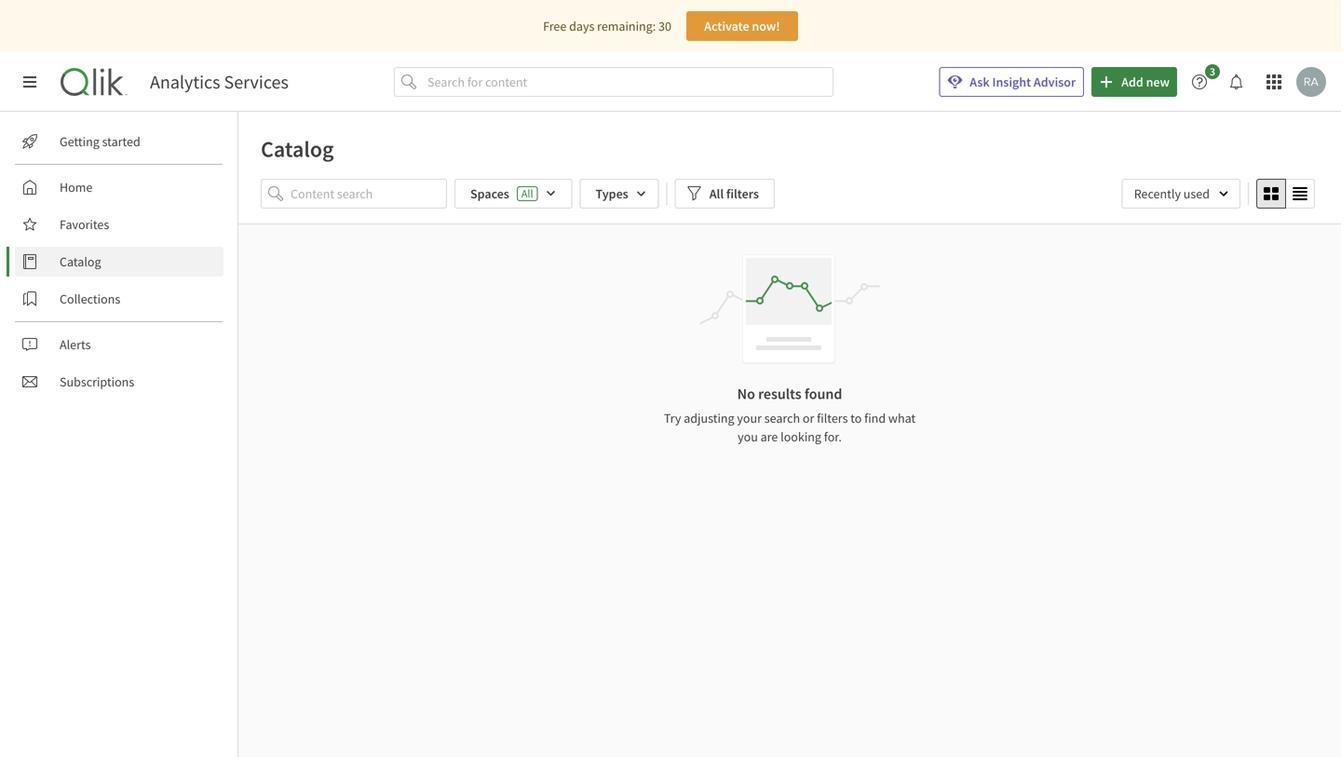 Task type: locate. For each thing, give the bounding box(es) containing it.
1 horizontal spatial all
[[710, 185, 724, 202]]

new
[[1147, 74, 1170, 90]]

types
[[596, 185, 629, 202]]

all
[[710, 185, 724, 202], [522, 186, 533, 201]]

recently used
[[1135, 185, 1210, 202]]

add
[[1122, 74, 1144, 90]]

for.
[[824, 429, 842, 445]]

collections link
[[15, 284, 224, 314]]

add new
[[1122, 74, 1170, 90]]

days
[[569, 18, 595, 34]]

home link
[[15, 172, 224, 202]]

no
[[738, 385, 756, 403]]

add new button
[[1092, 67, 1178, 97]]

remaining:
[[597, 18, 656, 34]]

find
[[865, 410, 886, 427]]

all for all filters
[[710, 185, 724, 202]]

1 vertical spatial catalog
[[60, 253, 101, 270]]

3
[[1210, 64, 1216, 79]]

favorites
[[60, 216, 109, 233]]

what
[[889, 410, 916, 427]]

ask
[[970, 74, 990, 90]]

or
[[803, 410, 815, 427]]

found
[[805, 385, 843, 403]]

services
[[224, 70, 289, 94]]

alerts link
[[15, 330, 224, 360]]

started
[[102, 133, 140, 150]]

0 horizontal spatial all
[[522, 186, 533, 201]]

0 vertical spatial filters
[[727, 185, 759, 202]]

catalog down the services
[[261, 135, 334, 163]]

all inside dropdown button
[[710, 185, 724, 202]]

catalog
[[261, 135, 334, 163], [60, 253, 101, 270]]

1 horizontal spatial filters
[[817, 410, 848, 427]]

Content search text field
[[291, 179, 447, 209]]

getting started link
[[15, 127, 224, 157]]

0 horizontal spatial filters
[[727, 185, 759, 202]]

all filters
[[710, 185, 759, 202]]

favorites link
[[15, 210, 224, 239]]

list view image
[[1293, 186, 1308, 201]]

close sidebar menu image
[[22, 75, 37, 89]]

free
[[543, 18, 567, 34]]

activate now! link
[[687, 11, 798, 41]]

analytics services
[[150, 70, 289, 94]]

filters
[[727, 185, 759, 202], [817, 410, 848, 427]]

to
[[851, 410, 862, 427]]

Recently used field
[[1123, 179, 1241, 209]]

1 vertical spatial filters
[[817, 410, 848, 427]]

used
[[1184, 185, 1210, 202]]

0 horizontal spatial catalog
[[60, 253, 101, 270]]

catalog down favorites
[[60, 253, 101, 270]]

your
[[737, 410, 762, 427]]

analytics
[[150, 70, 220, 94]]

tile view image
[[1264, 186, 1279, 201]]

0 vertical spatial catalog
[[261, 135, 334, 163]]

filters inside no results found try adjusting your search or filters to find what you are looking for.
[[817, 410, 848, 427]]



Task type: describe. For each thing, give the bounding box(es) containing it.
free days remaining: 30
[[543, 18, 672, 34]]

all filters button
[[675, 179, 775, 209]]

are
[[761, 429, 778, 445]]

results
[[759, 385, 802, 403]]

catalog link
[[15, 247, 224, 277]]

switch view group
[[1257, 179, 1316, 209]]

adjusting
[[684, 410, 735, 427]]

Search for content text field
[[424, 67, 834, 97]]

insight
[[993, 74, 1032, 90]]

activate now!
[[705, 18, 781, 34]]

now!
[[752, 18, 781, 34]]

home
[[60, 179, 93, 196]]

looking
[[781, 429, 822, 445]]

30
[[659, 18, 672, 34]]

spaces
[[471, 185, 510, 202]]

subscriptions
[[60, 374, 134, 390]]

ask insight advisor button
[[939, 67, 1085, 97]]

try
[[664, 410, 682, 427]]

subscriptions link
[[15, 367, 224, 397]]

navigation pane element
[[0, 119, 238, 404]]

filters inside dropdown button
[[727, 185, 759, 202]]

collections
[[60, 291, 120, 307]]

all for all
[[522, 186, 533, 201]]

types button
[[580, 179, 659, 209]]

1 horizontal spatial catalog
[[261, 135, 334, 163]]

search
[[765, 410, 801, 427]]

recently
[[1135, 185, 1181, 202]]

filters region
[[239, 175, 1342, 224]]

getting
[[60, 133, 100, 150]]

3 button
[[1185, 64, 1226, 97]]

activate
[[705, 18, 750, 34]]

catalog inside navigation pane element
[[60, 253, 101, 270]]

no results found try adjusting your search or filters to find what you are looking for.
[[664, 385, 916, 445]]

ruby anderson image
[[1297, 67, 1327, 97]]

you
[[738, 429, 758, 445]]

getting started
[[60, 133, 140, 150]]

analytics services element
[[150, 70, 289, 94]]

alerts
[[60, 336, 91, 353]]

ask insight advisor
[[970, 74, 1076, 90]]

advisor
[[1034, 74, 1076, 90]]



Task type: vqa. For each thing, say whether or not it's contained in the screenshot.
Create collection element
no



